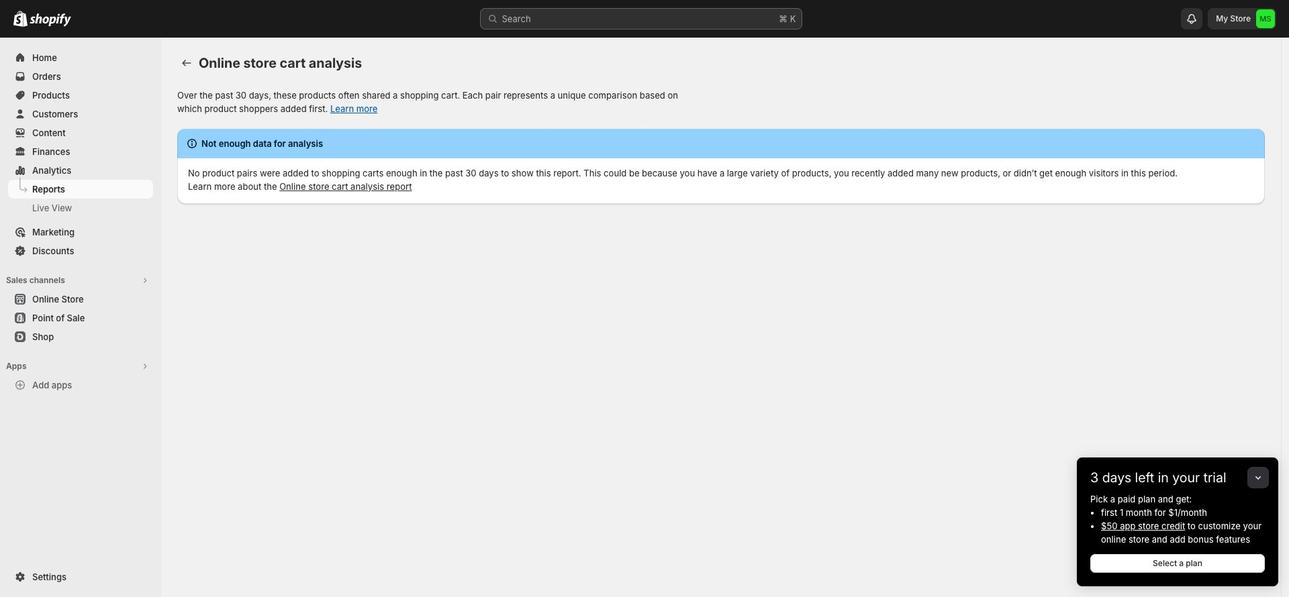 Task type: describe. For each thing, give the bounding box(es) containing it.
my store image
[[1256, 9, 1275, 28]]

0 horizontal spatial shopify image
[[13, 11, 28, 27]]

1 horizontal spatial shopify image
[[30, 13, 71, 27]]



Task type: vqa. For each thing, say whether or not it's contained in the screenshot.
My Store image
yes



Task type: locate. For each thing, give the bounding box(es) containing it.
shopify image
[[13, 11, 28, 27], [30, 13, 71, 27]]



